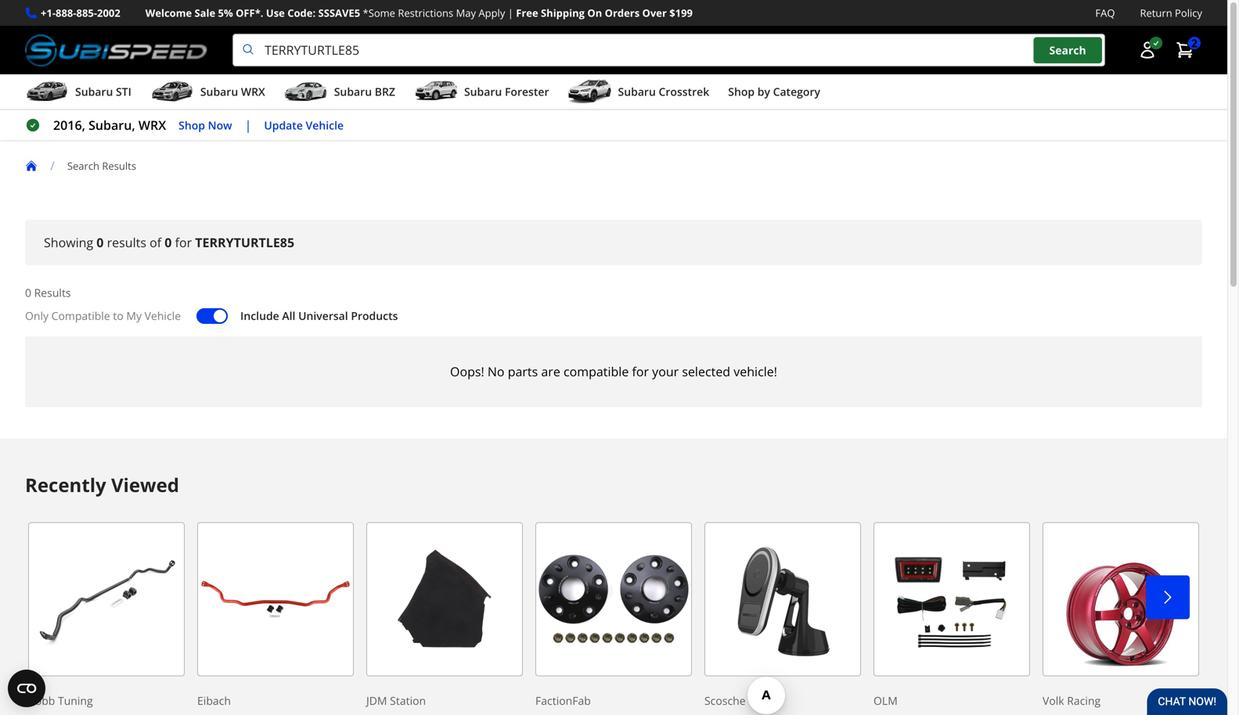 Task type: locate. For each thing, give the bounding box(es) containing it.
shop left by at the top
[[729, 84, 755, 99]]

wrx
[[241, 84, 265, 99], [139, 117, 166, 134]]

a subaru wrx thumbnail image image
[[150, 80, 194, 103]]

0 vertical spatial search
[[1050, 43, 1087, 57]]

search inside search button
[[1050, 43, 1087, 57]]

jds15wrxstiebrkal 15-20 subaru wrx & sti jdm station alcantara style ebrake boot with red stitching, image
[[367, 523, 523, 677]]

1 horizontal spatial wrx
[[241, 84, 265, 99]]

1 vertical spatial results
[[34, 286, 71, 300]]

subaru sti button
[[25, 78, 131, 109]]

subaru left the 'forester'
[[464, 84, 502, 99]]

0 up only
[[25, 286, 31, 300]]

shop for shop now
[[179, 118, 205, 133]]

wrx up update
[[241, 84, 265, 99]]

1 horizontal spatial results
[[102, 159, 136, 173]]

subaru left sti
[[75, 84, 113, 99]]

for right 'of'
[[175, 234, 192, 251]]

vehicle down subaru brz dropdown button
[[306, 118, 344, 133]]

results for search results
[[102, 159, 136, 173]]

results down the 'subaru,'
[[102, 159, 136, 173]]

scosche link
[[705, 523, 861, 716]]

parts
[[508, 363, 538, 380]]

recently
[[25, 472, 106, 498]]

0 horizontal spatial results
[[34, 286, 71, 300]]

only
[[25, 309, 49, 324]]

subaru wrx button
[[150, 78, 265, 109]]

1 vertical spatial shop
[[179, 118, 205, 133]]

3 subaru from the left
[[334, 84, 372, 99]]

wrx inside dropdown button
[[241, 84, 265, 99]]

+1-888-885-2002
[[41, 6, 120, 20]]

subaru
[[75, 84, 113, 99], [200, 84, 238, 99], [334, 84, 372, 99], [464, 84, 502, 99], [618, 84, 656, 99]]

are
[[541, 363, 561, 380]]

for for compatible
[[632, 363, 649, 380]]

1 horizontal spatial shop
[[729, 84, 755, 99]]

vehicle right the my
[[145, 309, 181, 324]]

subaru up the now
[[200, 84, 238, 99]]

volk
[[1043, 694, 1065, 709]]

subaru for subaru brz
[[334, 84, 372, 99]]

888-
[[56, 6, 76, 20]]

$199
[[670, 6, 693, 20]]

1 horizontal spatial |
[[508, 6, 514, 20]]

0 horizontal spatial |
[[245, 117, 252, 134]]

vehicle
[[306, 118, 344, 133], [145, 309, 181, 324]]

shop now link
[[179, 116, 232, 134]]

for left your
[[632, 363, 649, 380]]

search results
[[67, 159, 136, 173]]

| right the now
[[245, 117, 252, 134]]

terryturtle85
[[195, 234, 295, 251]]

jdm station
[[367, 694, 426, 709]]

1 horizontal spatial search
[[1050, 43, 1087, 57]]

eibach link
[[197, 523, 354, 716]]

5 subaru from the left
[[618, 84, 656, 99]]

results for 0 results
[[34, 286, 71, 300]]

*some
[[363, 6, 395, 20]]

4 subaru from the left
[[464, 84, 502, 99]]

wrx down a subaru wrx thumbnail image
[[139, 117, 166, 134]]

results up only
[[34, 286, 71, 300]]

1 subaru from the left
[[75, 84, 113, 99]]

/
[[50, 158, 55, 174]]

only compatible to my vehicle
[[25, 309, 181, 324]]

0 horizontal spatial shop
[[179, 118, 205, 133]]

results
[[102, 159, 136, 173], [34, 286, 71, 300]]

2 subaru from the left
[[200, 84, 238, 99]]

factionfab link
[[536, 523, 692, 716]]

volk racing link
[[1043, 523, 1200, 716]]

1 vertical spatial vehicle
[[145, 309, 181, 324]]

include all universal products
[[240, 309, 398, 324]]

0 horizontal spatial wrx
[[139, 117, 166, 134]]

1 vertical spatial for
[[632, 363, 649, 380]]

home image
[[25, 160, 38, 172]]

2016, subaru, wrx
[[53, 117, 166, 134]]

subaru brz button
[[284, 78, 395, 109]]

results
[[107, 234, 146, 251]]

for
[[175, 234, 192, 251], [632, 363, 649, 380]]

1 vertical spatial wrx
[[139, 117, 166, 134]]

0 vertical spatial results
[[102, 159, 136, 173]]

code:
[[288, 6, 316, 20]]

shipping
[[541, 6, 585, 20]]

return policy
[[1141, 6, 1203, 20]]

now
[[208, 118, 232, 133]]

0 horizontal spatial search
[[67, 159, 99, 173]]

0 left the 'results'
[[97, 234, 104, 251]]

0 vertical spatial shop
[[729, 84, 755, 99]]

subaru crosstrek
[[618, 84, 710, 99]]

0 vertical spatial vehicle
[[306, 118, 344, 133]]

0 vertical spatial for
[[175, 234, 192, 251]]

1 horizontal spatial for
[[632, 363, 649, 380]]

olm link
[[874, 523, 1031, 716]]

subaru wrx
[[200, 84, 265, 99]]

0 vertical spatial wrx
[[241, 84, 265, 99]]

ffa1.10213.1 factionfab wheel spacer set (20mm, 25mm) - 2015+ wrx / sti -20mm, image
[[536, 523, 692, 677]]

subaru right a subaru crosstrek thumbnail image
[[618, 84, 656, 99]]

subaru left brz
[[334, 84, 372, 99]]

0 horizontal spatial for
[[175, 234, 192, 251]]

forester
[[505, 84, 549, 99]]

shop left the now
[[179, 118, 205, 133]]

selected
[[682, 363, 731, 380]]

factionfab
[[536, 694, 591, 709]]

| left free
[[508, 6, 514, 20]]

scosche
[[705, 694, 746, 709]]

1 horizontal spatial vehicle
[[306, 118, 344, 133]]

2
[[1192, 36, 1198, 50]]

0 results
[[25, 286, 71, 300]]

885-
[[76, 6, 97, 20]]

shop inside dropdown button
[[729, 84, 755, 99]]

1 vertical spatial search
[[67, 159, 99, 173]]

search results link
[[67, 159, 149, 173]]

universal
[[298, 309, 348, 324]]

search
[[1050, 43, 1087, 57], [67, 159, 99, 173]]

button image
[[1139, 41, 1158, 60]]

shop
[[729, 84, 755, 99], [179, 118, 205, 133]]

0
[[97, 234, 104, 251], [165, 234, 172, 251], [25, 286, 31, 300]]

no
[[488, 363, 505, 380]]

my
[[126, 309, 142, 324]]

a subaru brz thumbnail image image
[[284, 80, 328, 103]]

0 right 'of'
[[165, 234, 172, 251]]

brz
[[375, 84, 395, 99]]

sssave5
[[318, 6, 360, 20]]

subispeed logo image
[[25, 34, 208, 67]]



Task type: vqa. For each thing, say whether or not it's contained in the screenshot.
Return Policy
yes



Task type: describe. For each thing, give the bounding box(es) containing it.
subaru forester button
[[414, 78, 549, 109]]

vehicle inside button
[[306, 118, 344, 133]]

showing 0 results of 0 for terryturtle85
[[44, 234, 295, 251]]

sti
[[116, 84, 131, 99]]

a subaru sti thumbnail image image
[[25, 80, 69, 103]]

subaru for subaru crosstrek
[[618, 84, 656, 99]]

by
[[758, 84, 771, 99]]

2 horizontal spatial 0
[[165, 234, 172, 251]]

subaru sti
[[75, 84, 131, 99]]

orders
[[605, 6, 640, 20]]

cobcb-050fz-24 cobb subaru front sway bar 24mm - 2 position adjustable - 2015-2021 subaru wrx, image
[[28, 523, 185, 677]]

0 horizontal spatial vehicle
[[145, 309, 181, 324]]

recently viewed
[[25, 472, 179, 498]]

search for search results
[[67, 159, 99, 173]]

faq
[[1096, 6, 1116, 20]]

subaru forester
[[464, 84, 549, 99]]

+1-
[[41, 6, 56, 20]]

vehicle!
[[734, 363, 778, 380]]

subaru crosstrek button
[[568, 78, 710, 109]]

olm
[[874, 694, 898, 709]]

update vehicle button
[[264, 116, 344, 134]]

of
[[150, 234, 161, 251]]

showing
[[44, 234, 93, 251]]

restrictions
[[398, 6, 454, 20]]

welcome
[[145, 6, 192, 20]]

shop by category button
[[729, 78, 821, 109]]

update
[[264, 118, 303, 133]]

over
[[643, 6, 667, 20]]

update vehicle
[[264, 118, 344, 133]]

2002
[[97, 6, 120, 20]]

search button
[[1034, 37, 1103, 63]]

2016,
[[53, 117, 85, 134]]

compatible
[[564, 363, 629, 380]]

1 vertical spatial |
[[245, 117, 252, 134]]

a subaru crosstrek thumbnail image image
[[568, 80, 612, 103]]

subaru for subaru wrx
[[200, 84, 238, 99]]

shop for shop by category
[[729, 84, 755, 99]]

5%
[[218, 6, 233, 20]]

subaru for subaru sti
[[75, 84, 113, 99]]

return policy link
[[1141, 5, 1203, 21]]

subaru brz
[[334, 84, 395, 99]]

1 horizontal spatial 0
[[97, 234, 104, 251]]

policy
[[1176, 6, 1203, 20]]

your
[[653, 363, 679, 380]]

products
[[351, 309, 398, 324]]

all
[[282, 309, 296, 324]]

scompq5wd-xtsp scosche magicmount pro charge5 qi wireless mount, image
[[705, 523, 861, 677]]

category
[[773, 84, 821, 99]]

use
[[266, 6, 285, 20]]

cobb tuning
[[28, 694, 93, 709]]

volk racing
[[1043, 694, 1101, 709]]

shop by category
[[729, 84, 821, 99]]

compatible
[[51, 309, 110, 324]]

jdm
[[367, 694, 387, 709]]

jdm station link
[[367, 523, 523, 716]]

free
[[516, 6, 539, 20]]

search for search
[[1050, 43, 1087, 57]]

a subaru forester thumbnail image image
[[414, 80, 458, 103]]

return
[[1141, 6, 1173, 20]]

open widget image
[[8, 670, 45, 708]]

station
[[390, 694, 426, 709]]

include
[[240, 309, 279, 324]]

subaru,
[[89, 117, 135, 134]]

off*.
[[236, 6, 264, 20]]

eib7727.310 eibach anti roll 25mm front sway bar kit - 2015+ wrx, image
[[197, 523, 354, 677]]

racing
[[1068, 694, 1101, 709]]

eibach
[[197, 694, 231, 709]]

+1-888-885-2002 link
[[41, 5, 120, 21]]

welcome sale 5% off*. use code: sssave5 *some restrictions may apply | free shipping on orders over $199
[[145, 6, 693, 20]]

tuning
[[58, 694, 93, 709]]

to
[[113, 309, 124, 324]]

0 horizontal spatial 0
[[25, 286, 31, 300]]

2 button
[[1168, 35, 1203, 66]]

0 vertical spatial |
[[508, 6, 514, 20]]

search input field
[[233, 34, 1106, 67]]

cobb tuning link
[[28, 523, 185, 716]]

viewed
[[111, 472, 179, 498]]

may
[[456, 6, 476, 20]]

subaru for subaru forester
[[464, 84, 502, 99]]

olma.70051.2 olm nb+r rear brake light / f1 style reverse w/ pnp adapter - 15+ wrx / sti -clear lens, gloss black base, red bar-wrx / sti, image
[[874, 523, 1031, 677]]

cobb
[[28, 694, 55, 709]]

sale
[[195, 6, 216, 20]]

vlkwvdgy41ehr volk te37 saga hyper red 18x10 +41 - 2015+ wrx / 2015+ stix4, image
[[1043, 523, 1200, 677]]

apply
[[479, 6, 505, 20]]

on
[[588, 6, 602, 20]]

shop now
[[179, 118, 232, 133]]

for for 0
[[175, 234, 192, 251]]



